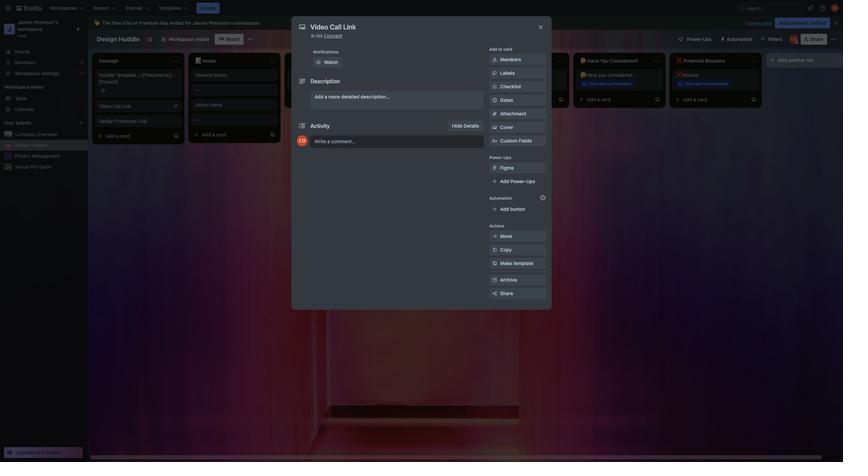 Task type: vqa. For each thing, say whether or not it's contained in the screenshot.
Huddle within the the Huddle Template :: [Presenter(s)] - [Project]
yes



Task type: describe. For each thing, give the bounding box(es) containing it.
👋
[[94, 20, 100, 26]]

add inside button
[[779, 20, 788, 26]]

boards
[[16, 120, 31, 126]]

james peterson's workspace free
[[18, 19, 59, 38]]

prototype
[[115, 118, 137, 124]]

overview
[[37, 132, 57, 137]]

to for card
[[499, 47, 503, 52]]

a down checklist
[[501, 97, 504, 102]]

Write a comment text field
[[311, 136, 484, 148]]

watch button
[[313, 57, 342, 68]]

fields
[[519, 138, 532, 144]]

a down "🙋question [what about...?]"
[[515, 81, 518, 86]]

1 horizontal spatial members link
[[490, 54, 546, 65]]

- inside huddle template :: [presenter(s)] - [project]
[[173, 72, 176, 78]]

2 -- from the top
[[195, 117, 200, 123]]

of
[[133, 20, 137, 26]]

is for [what
[[511, 81, 514, 86]]

1 vertical spatial power-ups
[[490, 155, 512, 160]]

add down 🤔have
[[587, 97, 596, 102]]

huddle inside board name text box
[[119, 36, 140, 43]]

dates
[[500, 97, 513, 103]]

4 template. from the left
[[711, 81, 729, 86]]

create
[[201, 5, 216, 11]]

card down ❌blocker at right
[[694, 81, 703, 86]]

really
[[320, 72, 332, 78]]

card down the "❌blocker" link at top right
[[698, 97, 708, 102]]

add power-ups
[[500, 179, 535, 184]]

make template link
[[490, 258, 546, 269]]

management
[[32, 153, 60, 159]]

hide details link
[[448, 121, 483, 132]]

0 notifications image
[[807, 4, 815, 12]]

ended
[[169, 20, 184, 26]]

visible
[[195, 36, 209, 42]]

j
[[8, 25, 11, 33]]

primary element
[[0, 0, 843, 16]]

copy link
[[490, 245, 546, 256]]

watch
[[324, 59, 338, 65]]

🤔have
[[580, 72, 598, 78]]

cover
[[500, 124, 514, 130]]

video
[[99, 103, 112, 109]]

card down you
[[598, 81, 606, 86]]

wave image
[[94, 20, 100, 26]]

call
[[113, 103, 121, 109]]

game
[[39, 164, 52, 170]]

design for design prototype link link
[[99, 118, 114, 124]]

notifications
[[313, 49, 339, 55]]

design prototype link link
[[99, 118, 178, 125]]

peterson's inside james peterson's workspace free
[[34, 19, 58, 25]]

another
[[789, 57, 806, 63]]

sm image for move
[[492, 233, 498, 240]]

you
[[599, 72, 607, 78]]

virtual pet game
[[15, 164, 52, 170]]

about...?]
[[526, 72, 547, 78]]

a down design prototype link
[[116, 133, 119, 139]]

add a card button for 🙋question [what about...?]
[[480, 94, 556, 105]]

2 -- link from the top
[[195, 117, 274, 123]]

details
[[464, 123, 479, 129]]

description
[[311, 78, 340, 84]]

make
[[500, 261, 512, 266]]

add down design prototype link
[[106, 133, 115, 139]]

add left button
[[500, 206, 509, 212]]

4 is from the left
[[704, 81, 707, 86]]

your boards
[[4, 120, 31, 126]]

huddle inside huddle template :: [presenter(s)] - [project]
[[99, 72, 115, 78]]

create from template… image for general notes:
[[270, 132, 275, 138]]

workspace inside james peterson's workspace free
[[18, 26, 42, 32]]

boards
[[15, 49, 30, 55]]

0 vertical spatial list
[[316, 33, 323, 39]]

link for design prototype link
[[138, 118, 147, 124]]

::
[[137, 72, 140, 78]]

project management link
[[15, 153, 84, 160]]

add left more
[[315, 94, 324, 100]]

huddle template :: [presenter(s)] - [project] link
[[99, 72, 178, 85]]

card down checklist
[[505, 97, 515, 102]]

[i
[[316, 72, 319, 78]]

dates button
[[490, 95, 546, 106]]

sm image for figma
[[492, 165, 498, 172]]

1 vertical spatial share button
[[490, 289, 546, 299]]

explore plans button
[[746, 19, 773, 27]]

add a card button for 👍positive [i really liked...]
[[287, 94, 363, 105]]

🤔have you considered... link
[[580, 72, 659, 79]]

your boards with 4 items element
[[4, 119, 68, 127]]

concept link
[[324, 33, 343, 39]]

a down the "❌blocker" link at top right
[[708, 81, 710, 86]]

design huddle link
[[15, 142, 84, 149]]

james inside james peterson's workspace free
[[18, 19, 33, 25]]

concept
[[324, 33, 343, 39]]

power-ups button
[[674, 34, 716, 45]]

1 horizontal spatial peterson's
[[209, 20, 233, 26]]

this for 👍positive
[[300, 81, 308, 86]]

method
[[810, 20, 827, 26]]

add down action items on the top of the page
[[202, 132, 211, 138]]

show menu image
[[831, 36, 838, 43]]

a inside the add a more detailed description… link
[[325, 94, 327, 100]]

create from template… image for 👍positive [i really liked...]
[[366, 97, 372, 102]]

boards link
[[0, 46, 88, 57]]

add a card for 🙋question [what about...?]
[[491, 97, 515, 102]]

add power-ups link
[[490, 176, 546, 187]]

[project]
[[99, 79, 118, 85]]

sm image for checklist
[[492, 83, 498, 90]]

🙋question [what about...?] link
[[484, 72, 563, 79]]

this for 🙋question
[[492, 81, 500, 86]]

workspace for workspace visible
[[169, 36, 194, 42]]

this card is a template. for [what
[[492, 81, 537, 86]]

calendar link
[[15, 106, 84, 113]]

share for the bottommost share button
[[500, 291, 513, 297]]

add to card
[[490, 47, 513, 52]]

is for you
[[607, 81, 611, 86]]

0 horizontal spatial members link
[[0, 57, 88, 68]]

your
[[4, 120, 14, 126]]

considered...
[[608, 72, 636, 78]]

power- inside button
[[687, 36, 703, 42]]

workspace visible
[[169, 36, 209, 42]]

plans
[[762, 21, 773, 26]]

0 vertical spatial workspace
[[235, 20, 259, 26]]

1 horizontal spatial premium
[[139, 20, 159, 26]]

template. for really
[[326, 81, 344, 86]]

Search field
[[744, 3, 804, 13]]

copy
[[500, 247, 512, 253]]

a down items
[[212, 132, 215, 138]]

card left more
[[312, 97, 322, 102]]

add board image
[[79, 120, 84, 126]]

card down the labels
[[501, 81, 510, 86]]

general notes: link
[[195, 72, 274, 79]]

add down "figma"
[[500, 179, 509, 184]]

custom fields button
[[490, 138, 546, 144]]

checklist
[[500, 84, 521, 89]]

board
[[226, 36, 240, 42]]

sm image for labels
[[492, 70, 498, 77]]

to for premium
[[36, 450, 40, 456]]

.
[[259, 20, 261, 26]]

share for share button to the right
[[810, 36, 823, 42]]

workspace views
[[4, 84, 43, 90]]

in list concept
[[311, 33, 343, 39]]

huddle template :: [presenter(s)] - [project]
[[99, 72, 176, 85]]

add a more detailed description…
[[315, 94, 390, 100]]

add payment method button
[[775, 18, 831, 28]]

trial
[[123, 20, 132, 26]]

Board name text field
[[94, 34, 143, 45]]

move link
[[490, 231, 546, 242]]

upgrade to premium link
[[4, 448, 83, 459]]

add a card for 🤔have you considered...
[[587, 97, 611, 102]]

create from template… image for 🙋question [what about...?]
[[559, 97, 564, 102]]

workspace visible button
[[157, 34, 213, 45]]

free
[[18, 33, 26, 38]]



Task type: locate. For each thing, give the bounding box(es) containing it.
design down the
[[97, 36, 117, 43]]

huddle up [project]
[[99, 72, 115, 78]]

share down method at right top
[[810, 36, 823, 42]]

premium right of
[[139, 20, 159, 26]]

workspace up table
[[4, 84, 29, 90]]

2 template. from the left
[[519, 81, 537, 86]]

create from template… image
[[655, 97, 660, 102], [751, 97, 757, 102], [270, 132, 275, 138]]

1 -- link from the top
[[195, 87, 274, 94]]

notes:
[[214, 72, 228, 78]]

a down 🤔have you considered...
[[612, 81, 614, 86]]

0 vertical spatial -- link
[[195, 87, 274, 94]]

sm image left archive
[[492, 277, 498, 284]]

2 horizontal spatial create from template… image
[[751, 97, 757, 102]]

add a card button for general notes:
[[191, 130, 267, 140]]

0 horizontal spatial to
[[36, 450, 40, 456]]

add left dates
[[491, 97, 500, 102]]

0 horizontal spatial huddle
[[31, 142, 47, 148]]

0 horizontal spatial christina overa (christinaovera) image
[[297, 136, 308, 146]]

0 horizontal spatial share
[[500, 291, 513, 297]]

detailed
[[341, 94, 360, 100]]

workspace for workspace views
[[4, 84, 29, 90]]

1 horizontal spatial automation
[[727, 36, 753, 42]]

sm image for automation
[[718, 34, 727, 43]]

huddle down the "trial"
[[119, 36, 140, 43]]

1 horizontal spatial share button
[[801, 34, 828, 45]]

0 horizontal spatial create from template… image
[[270, 132, 275, 138]]

1 horizontal spatial workspace
[[169, 36, 194, 42]]

card down 🤔have you considered...
[[601, 97, 611, 102]]

list right in
[[316, 33, 323, 39]]

❌blocker link
[[677, 72, 755, 79]]

add a card button down checklist link
[[480, 94, 556, 105]]

items
[[210, 102, 223, 108]]

1 horizontal spatial james
[[193, 20, 208, 26]]

board link
[[215, 34, 244, 45]]

workspace up the "customize views" icon
[[235, 20, 259, 26]]

sm image inside copy link
[[492, 247, 498, 254]]

0 vertical spatial automation
[[727, 36, 753, 42]]

card down items
[[216, 132, 226, 138]]

add a card down items
[[202, 132, 226, 138]]

0 vertical spatial design huddle
[[97, 36, 140, 43]]

automation down explore at the top of the page
[[727, 36, 753, 42]]

christina overa (christinaovera) image
[[831, 4, 839, 12]]

2 vertical spatial design
[[15, 142, 30, 148]]

sm image for watch
[[315, 59, 322, 66]]

move
[[500, 234, 512, 239]]

list inside button
[[807, 57, 814, 63]]

1 vertical spatial design
[[99, 118, 114, 124]]

-
[[173, 72, 176, 78], [195, 87, 197, 93], [197, 87, 200, 93], [195, 117, 197, 123], [197, 117, 200, 123]]

template. down the "❌blocker" link at top right
[[711, 81, 729, 86]]

4 this from the left
[[685, 81, 693, 86]]

automation inside automation button
[[727, 36, 753, 42]]

0 vertical spatial link
[[122, 103, 131, 109]]

members up the labels
[[500, 57, 521, 62]]

1 vertical spatial to
[[36, 450, 40, 456]]

james right for
[[193, 20, 208, 26]]

1 vertical spatial ups
[[504, 155, 512, 160]]

card down prototype
[[120, 133, 130, 139]]

1 vertical spatial huddle
[[99, 72, 115, 78]]

automation
[[727, 36, 753, 42], [490, 196, 513, 201]]

pet
[[30, 164, 38, 170]]

1 vertical spatial automation
[[490, 196, 513, 201]]

to up the labels
[[499, 47, 503, 52]]

design inside board name text box
[[97, 36, 117, 43]]

explore
[[746, 21, 761, 26]]

to inside upgrade to premium link
[[36, 450, 40, 456]]

activity
[[311, 123, 330, 129]]

card
[[504, 47, 513, 52], [309, 81, 317, 86], [501, 81, 510, 86], [598, 81, 606, 86], [694, 81, 703, 86], [312, 97, 322, 102], [505, 97, 515, 102], [601, 97, 611, 102], [698, 97, 708, 102], [216, 132, 226, 138], [120, 133, 130, 139]]

1 horizontal spatial share
[[810, 36, 823, 42]]

james up free
[[18, 19, 33, 25]]

link for video call link
[[122, 103, 131, 109]]

sm image for copy
[[492, 247, 498, 254]]

open information menu image
[[820, 5, 827, 12]]

peterson's up boards link
[[34, 19, 58, 25]]

add payment method
[[779, 20, 827, 26]]

banner
[[88, 16, 843, 30]]

create from template… image for 🤔have you considered...
[[655, 97, 660, 102]]

sm image inside make template link
[[492, 260, 498, 267]]

design down video
[[99, 118, 114, 124]]

3 this card is a template. from the left
[[589, 81, 633, 86]]

0 vertical spatial --
[[195, 87, 200, 93]]

table
[[15, 96, 27, 101]]

2 this card is a template. from the left
[[492, 81, 537, 86]]

1 horizontal spatial create from template… image
[[366, 97, 372, 102]]

this card is a template. down 👍positive [i really liked...]
[[300, 81, 344, 86]]

🤔have you considered...
[[580, 72, 636, 78]]

add
[[779, 20, 788, 26], [490, 47, 497, 52], [778, 57, 787, 63], [315, 94, 324, 100], [298, 97, 307, 102], [491, 97, 500, 102], [587, 97, 596, 102], [683, 97, 692, 102], [202, 132, 211, 138], [106, 133, 115, 139], [500, 179, 509, 184], [500, 206, 509, 212]]

checklist link
[[490, 81, 546, 92]]

create from template… image
[[366, 97, 372, 102], [559, 97, 564, 102], [174, 134, 179, 139]]

huddle up "project management"
[[31, 142, 47, 148]]

workspace down 👋 the free trial of premium has ended for james peterson's workspace . on the left
[[169, 36, 194, 42]]

1 horizontal spatial ups
[[527, 179, 535, 184]]

👍positive
[[292, 72, 315, 78]]

3 this from the left
[[589, 81, 597, 86]]

sm image down "actions"
[[492, 233, 498, 240]]

1 horizontal spatial design huddle
[[97, 36, 140, 43]]

0 vertical spatial workspace
[[169, 36, 194, 42]]

1 this card is a template. from the left
[[300, 81, 344, 86]]

sm image inside move link
[[492, 233, 498, 240]]

-- down action
[[195, 117, 200, 123]]

1 horizontal spatial workspace
[[235, 20, 259, 26]]

a down you
[[597, 97, 600, 102]]

sm image
[[492, 56, 498, 63], [315, 59, 322, 66], [492, 233, 498, 240], [492, 277, 498, 284]]

card down [i
[[309, 81, 317, 86]]

0 horizontal spatial workspace
[[4, 84, 29, 90]]

add another list button
[[766, 53, 843, 68]]

automation button
[[718, 34, 757, 45]]

template
[[116, 72, 136, 78]]

1 horizontal spatial members
[[500, 57, 521, 62]]

sm image inside cover link
[[492, 124, 498, 131]]

a down description
[[309, 97, 311, 102]]

design huddle down company overview
[[15, 142, 47, 148]]

0 horizontal spatial create from template… image
[[174, 134, 179, 139]]

1 template. from the left
[[326, 81, 344, 86]]

0 vertical spatial christina overa (christinaovera) image
[[789, 35, 799, 44]]

0 horizontal spatial automation
[[490, 196, 513, 201]]

this card is a template. down "🙋question [what about...?]"
[[492, 81, 537, 86]]

this card is a template. for you
[[589, 81, 633, 86]]

-- link down action items link
[[195, 117, 274, 123]]

filters
[[768, 36, 782, 42]]

this down the 👍positive
[[300, 81, 308, 86]]

add a card button
[[287, 94, 363, 105], [480, 94, 556, 105], [576, 94, 652, 105], [673, 94, 749, 105], [191, 130, 267, 140], [95, 131, 171, 142]]

description…
[[361, 94, 390, 100]]

workspace up free
[[18, 26, 42, 32]]

add a card down description
[[298, 97, 322, 102]]

members link
[[490, 54, 546, 65], [0, 57, 88, 68]]

0 horizontal spatial members
[[15, 60, 35, 65]]

1 vertical spatial workspace
[[18, 26, 42, 32]]

archive link
[[490, 275, 546, 286]]

explore plans
[[746, 21, 773, 26]]

0 vertical spatial design
[[97, 36, 117, 43]]

ups up add button button
[[527, 179, 535, 184]]

0 vertical spatial share button
[[801, 34, 828, 45]]

0 vertical spatial ups
[[703, 36, 712, 42]]

workspace inside button
[[169, 36, 194, 42]]

share button down archive link
[[490, 289, 546, 299]]

table link
[[15, 95, 84, 102]]

sm image inside labels link
[[492, 70, 498, 77]]

members link down boards
[[0, 57, 88, 68]]

0 horizontal spatial workspace
[[18, 26, 42, 32]]

🙋question
[[484, 72, 510, 78]]

sm image for make template
[[492, 260, 498, 267]]

sm image inside archive link
[[492, 277, 498, 284]]

1 vertical spatial christina overa (christinaovera) image
[[297, 136, 308, 146]]

template.
[[326, 81, 344, 86], [519, 81, 537, 86], [615, 81, 633, 86], [711, 81, 729, 86]]

sm image left copy
[[492, 247, 498, 254]]

👋 the free trial of premium has ended for james peterson's workspace .
[[94, 20, 261, 26]]

banner containing 👋
[[88, 16, 843, 30]]

0 vertical spatial to
[[499, 47, 503, 52]]

0 horizontal spatial share button
[[490, 289, 546, 299]]

this for 🤔have
[[589, 81, 597, 86]]

list right the another
[[807, 57, 814, 63]]

power-ups inside the power-ups button
[[687, 36, 712, 42]]

-- up action
[[195, 87, 200, 93]]

is down "🙋question [what about...?]"
[[511, 81, 514, 86]]

design up project
[[15, 142, 30, 148]]

2 vertical spatial huddle
[[31, 142, 47, 148]]

to right upgrade
[[36, 450, 40, 456]]

members for left members link
[[15, 60, 35, 65]]

template. for considered...
[[615, 81, 633, 86]]

workspace
[[169, 36, 194, 42], [4, 84, 29, 90]]

hide
[[452, 123, 463, 129]]

create from template… image for ❌blocker
[[751, 97, 757, 102]]

1 horizontal spatial christina overa (christinaovera) image
[[789, 35, 799, 44]]

0 vertical spatial power-
[[687, 36, 703, 42]]

add button
[[500, 206, 525, 212]]

1 vertical spatial -- link
[[195, 117, 274, 123]]

sm image inside automation button
[[718, 34, 727, 43]]

add a more detailed description… link
[[311, 91, 484, 110]]

2 horizontal spatial ups
[[703, 36, 712, 42]]

james peterson's workspace link
[[18, 19, 59, 32]]

sm image left the watch
[[315, 59, 322, 66]]

0 vertical spatial huddle
[[119, 36, 140, 43]]

👍positive [i really liked...] link
[[292, 72, 370, 79]]

add down the 👍positive
[[298, 97, 307, 102]]

add a card down ❌blocker at right
[[683, 97, 708, 102]]

1 vertical spatial workspace
[[4, 84, 29, 90]]

-- link up action items link
[[195, 87, 274, 94]]

for
[[185, 20, 191, 26]]

sm image inside members link
[[492, 56, 498, 63]]

attachment
[[500, 111, 527, 117]]

1 vertical spatial design huddle
[[15, 142, 47, 148]]

upgrade to premium
[[16, 450, 61, 456]]

j link
[[4, 24, 15, 35]]

[what
[[511, 72, 524, 78]]

huddle
[[119, 36, 140, 43], [99, 72, 115, 78], [31, 142, 47, 148]]

2 horizontal spatial create from template… image
[[559, 97, 564, 102]]

sm image for cover
[[492, 124, 498, 131]]

share button
[[801, 34, 828, 45], [490, 289, 546, 299]]

0 vertical spatial premium
[[139, 20, 159, 26]]

add a card for 👍positive [i really liked...]
[[298, 97, 322, 102]]

video call link link
[[99, 103, 178, 110]]

in
[[311, 33, 315, 39]]

1 vertical spatial premium
[[42, 450, 61, 456]]

1 vertical spatial --
[[195, 117, 200, 123]]

company overview link
[[15, 131, 84, 138]]

1 vertical spatial share
[[500, 291, 513, 297]]

share button down method at right top
[[801, 34, 828, 45]]

0 horizontal spatial james
[[18, 19, 33, 25]]

sm image down add to card
[[492, 56, 498, 63]]

0 horizontal spatial power-ups
[[490, 155, 512, 160]]

premium right upgrade
[[42, 450, 61, 456]]

🙋question [what about...?]
[[484, 72, 547, 78]]

1 -- from the top
[[195, 87, 200, 93]]

0 horizontal spatial design huddle
[[15, 142, 47, 148]]

a down really
[[323, 81, 325, 86]]

action
[[195, 102, 209, 108]]

4 this card is a template. from the left
[[685, 81, 729, 86]]

1 vertical spatial link
[[138, 118, 147, 124]]

filters button
[[758, 34, 784, 45]]

this card is a template. down the "❌blocker" link at top right
[[685, 81, 729, 86]]

payment
[[789, 20, 808, 26]]

this
[[300, 81, 308, 86], [492, 81, 500, 86], [589, 81, 597, 86], [685, 81, 693, 86]]

design prototype link
[[99, 118, 147, 124]]

add left the another
[[778, 57, 787, 63]]

add up the 🙋question at the right of page
[[490, 47, 497, 52]]

add a card button down description
[[287, 94, 363, 105]]

0 vertical spatial share
[[810, 36, 823, 42]]

calendar
[[15, 106, 35, 112]]

general notes:
[[195, 72, 228, 78]]

sm image for archive
[[492, 277, 498, 284]]

project
[[15, 153, 30, 159]]

actions
[[490, 224, 505, 229]]

ups inside button
[[703, 36, 712, 42]]

template. down 🙋question [what about...?] "link"
[[519, 81, 537, 86]]

workspace
[[235, 20, 259, 26], [18, 26, 42, 32]]

peterson's
[[34, 19, 58, 25], [209, 20, 233, 26]]

0 horizontal spatial power-
[[490, 155, 504, 160]]

sm image for members
[[492, 56, 498, 63]]

upgrade
[[16, 450, 35, 456]]

list
[[316, 33, 323, 39], [807, 57, 814, 63]]

add a card down you
[[587, 97, 611, 102]]

automation up 'add button'
[[490, 196, 513, 201]]

free
[[112, 20, 121, 26]]

sm image left "figma"
[[492, 165, 498, 172]]

2 this from the left
[[492, 81, 500, 86]]

add a card button down action items link
[[191, 130, 267, 140]]

is for [i
[[319, 81, 322, 86]]

add button button
[[490, 204, 546, 215]]

add a card down design prototype link
[[106, 133, 130, 139]]

template
[[514, 261, 533, 266]]

0 horizontal spatial premium
[[42, 450, 61, 456]]

search image
[[739, 5, 744, 11]]

figma
[[500, 165, 514, 171]]

link
[[122, 103, 131, 109], [138, 118, 147, 124]]

customize views image
[[247, 36, 254, 43]]

0 horizontal spatial list
[[316, 33, 323, 39]]

peterson's up board link
[[209, 20, 233, 26]]

0 horizontal spatial ups
[[504, 155, 512, 160]]

ups up "figma"
[[504, 155, 512, 160]]

design huddle inside board name text box
[[97, 36, 140, 43]]

1 horizontal spatial create from template… image
[[655, 97, 660, 102]]

1 is from the left
[[319, 81, 322, 86]]

1 horizontal spatial link
[[138, 118, 147, 124]]

1 horizontal spatial power-
[[511, 179, 527, 184]]

custom
[[500, 138, 518, 144]]

0 horizontal spatial link
[[122, 103, 131, 109]]

members down boards
[[15, 60, 35, 65]]

1 horizontal spatial to
[[499, 47, 503, 52]]

is down 👍positive [i really liked...]
[[319, 81, 322, 86]]

project management
[[15, 153, 60, 159]]

sm image left the labels
[[492, 70, 498, 77]]

a down ❌blocker at right
[[694, 97, 696, 102]]

design for design huddle link
[[15, 142, 30, 148]]

add down ❌blocker at right
[[683, 97, 692, 102]]

sm image down the 🙋question at the right of page
[[492, 83, 498, 90]]

company
[[15, 132, 36, 137]]

card up the labels
[[504, 47, 513, 52]]

company overview
[[15, 132, 57, 137]]

3 is from the left
[[607, 81, 611, 86]]

sm image inside checklist link
[[492, 83, 498, 90]]

power-
[[687, 36, 703, 42], [490, 155, 504, 160], [511, 179, 527, 184]]

add a card for general notes:
[[202, 132, 226, 138]]

2 is from the left
[[511, 81, 514, 86]]

2 horizontal spatial power-
[[687, 36, 703, 42]]

add a card button for 🤔have you considered...
[[576, 94, 652, 105]]

None text field
[[307, 21, 531, 33]]

design huddle down free
[[97, 36, 140, 43]]

share
[[810, 36, 823, 42], [500, 291, 513, 297]]

members for members link to the right
[[500, 57, 521, 62]]

link down video call link link on the top left of the page
[[138, 118, 147, 124]]

1 vertical spatial list
[[807, 57, 814, 63]]

2 horizontal spatial huddle
[[119, 36, 140, 43]]

christina overa (christinaovera) image
[[789, 35, 799, 44], [297, 136, 308, 146]]

👍positive [i really liked...]
[[292, 72, 349, 78]]

2 vertical spatial power-
[[511, 179, 527, 184]]

action items
[[195, 102, 223, 108]]

labels link
[[490, 68, 546, 79]]

2 vertical spatial ups
[[527, 179, 535, 184]]

edit card image
[[173, 103, 178, 109]]

sm image left cover
[[492, 124, 498, 131]]

1 horizontal spatial huddle
[[99, 72, 115, 78]]

add a card button for ❌blocker
[[673, 94, 749, 105]]

add a card button down 🤔have you considered... link
[[576, 94, 652, 105]]

attachment button
[[490, 108, 546, 119]]

link right call
[[122, 103, 131, 109]]

1 horizontal spatial list
[[807, 57, 814, 63]]

0 vertical spatial power-ups
[[687, 36, 712, 42]]

is down the "❌blocker" link at top right
[[704, 81, 707, 86]]

add a card button down design prototype link link
[[95, 131, 171, 142]]

sm image inside watch button
[[315, 59, 322, 66]]

1 vertical spatial power-
[[490, 155, 504, 160]]

1 horizontal spatial power-ups
[[687, 36, 712, 42]]

template. for about...?]
[[519, 81, 537, 86]]

star or unstar board image
[[147, 37, 153, 42]]

sm image
[[718, 34, 727, 43], [492, 70, 498, 77], [492, 83, 498, 90], [492, 124, 498, 131], [492, 165, 498, 172], [492, 247, 498, 254], [492, 260, 498, 267]]

this card is a template. for [i
[[300, 81, 344, 86]]

0 horizontal spatial peterson's
[[34, 19, 58, 25]]

template. down 👍positive [i really liked...] link
[[326, 81, 344, 86]]

3 template. from the left
[[615, 81, 633, 86]]

template. down the considered...
[[615, 81, 633, 86]]

share down archive
[[500, 291, 513, 297]]

add a card down checklist
[[491, 97, 515, 102]]

add a card for ❌blocker
[[683, 97, 708, 102]]

1 this from the left
[[300, 81, 308, 86]]

custom fields
[[500, 138, 532, 144]]

this down the 🙋question at the right of page
[[492, 81, 500, 86]]

this card is a template. down 🤔have you considered...
[[589, 81, 633, 86]]

a left more
[[325, 94, 327, 100]]

ups
[[703, 36, 712, 42], [504, 155, 512, 160], [527, 179, 535, 184]]



